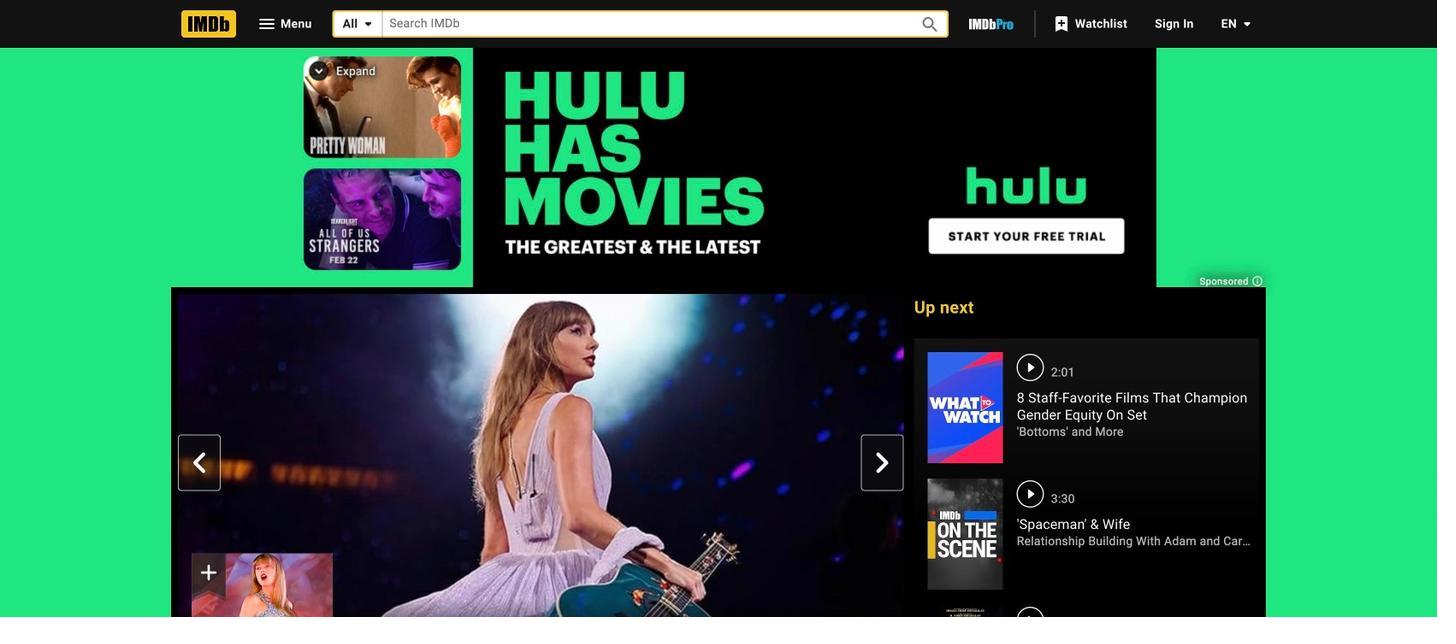 Task type: vqa. For each thing, say whether or not it's contained in the screenshot.
second 'arrow drop down' icon from the right
yes



Task type: locate. For each thing, give the bounding box(es) containing it.
taylor swift: the eras tour image
[[192, 554, 333, 618], [192, 554, 333, 618]]

None field
[[383, 11, 901, 37]]

'the eras tour' hits disney+ with 4 new songs image
[[178, 294, 905, 618]]

home image
[[181, 10, 236, 38]]

submit search image
[[920, 14, 941, 35]]

imdb celebrates reframe films that champion gender equity on set image
[[928, 353, 1004, 464]]

None search field
[[333, 10, 949, 38]]

chevron left inline image
[[189, 453, 210, 473]]

spaceman image
[[928, 479, 1004, 591]]

group
[[178, 294, 905, 618], [192, 554, 333, 618]]

watchlist image
[[1052, 14, 1072, 34]]

Search IMDb text field
[[383, 11, 901, 37]]



Task type: describe. For each thing, give the bounding box(es) containing it.
arrow drop down image
[[1237, 14, 1258, 34]]

the watchers image
[[928, 606, 1004, 618]]

chevron right inline image
[[873, 453, 893, 473]]

menu image
[[257, 14, 277, 34]]

arrow drop down image
[[358, 14, 379, 34]]



